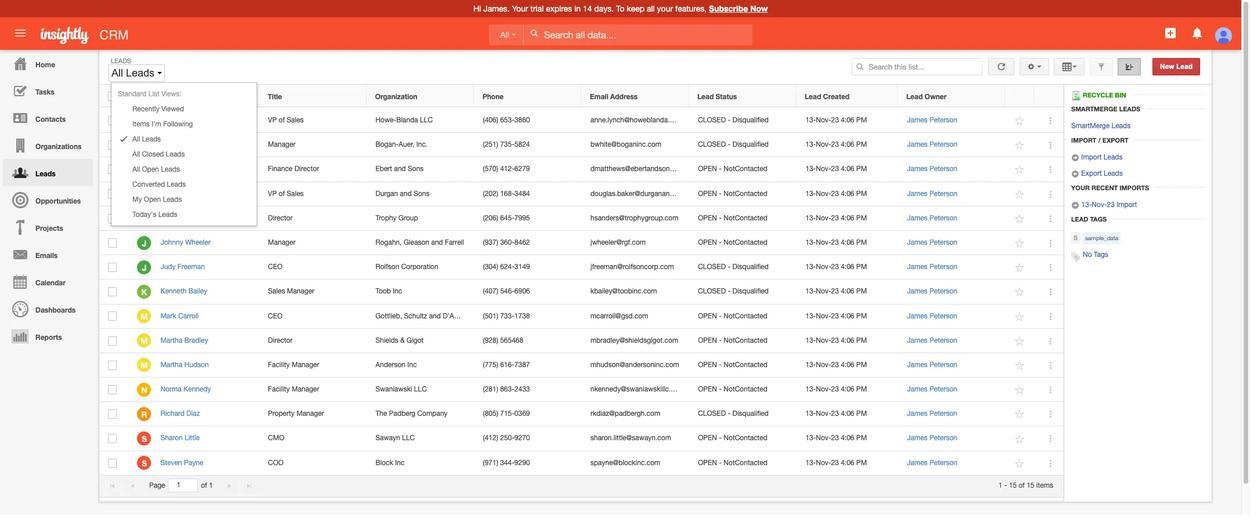 Task type: describe. For each thing, give the bounding box(es) containing it.
d link for david matthews
[[137, 163, 151, 177]]

2 s row from the top
[[99, 452, 1064, 476]]

(304) 624-3149 cell
[[474, 256, 582, 280]]

13-nov-23 4:06 pm cell for jwheeler@rgf.com
[[797, 231, 899, 256]]

leads inside 'link'
[[1104, 153, 1123, 162]]

standard
[[118, 90, 146, 98]]

7995
[[515, 214, 530, 222]]

kenneth bailey link
[[161, 288, 213, 296]]

3 m row from the top
[[99, 354, 1064, 378]]

director cell for m
[[259, 329, 367, 354]]

projects
[[35, 224, 63, 233]]

mbradley@shieldsgigot.com cell
[[582, 329, 689, 354]]

james for mhudson@andersoninc.com
[[908, 361, 928, 369]]

(570)
[[483, 165, 498, 173]]

2 m row from the top
[[99, 329, 1064, 354]]

search image
[[856, 63, 865, 71]]

4:06 for kbailey@toobinc.com
[[841, 288, 855, 296]]

open - notcontacted for hsanders@trophygroup.com
[[698, 214, 768, 222]]

2 15 from the left
[[1027, 482, 1035, 490]]

to
[[616, 4, 625, 13]]

finance director
[[268, 165, 319, 173]]

nkennedy@swaniawskillc.com cell
[[582, 378, 689, 403]]

leads inside button
[[126, 67, 155, 79]]

863-
[[500, 386, 515, 394]]

dmatthews@ebertandsons.com
[[591, 165, 689, 173]]

rkdiaz@padbergh.com cell
[[582, 403, 689, 427]]

/
[[1099, 137, 1101, 144]]

tasks
[[35, 88, 54, 96]]

- for douglas.baker@durganandsons.com
[[719, 190, 722, 198]]

notifications image
[[1191, 26, 1205, 40]]

r
[[141, 410, 147, 420]]

converted leads
[[132, 181, 186, 189]]

all for all open leads link
[[132, 166, 140, 174]]

(937) 360-8462
[[483, 239, 530, 247]]

of inside "a" row
[[279, 116, 285, 124]]

bogan-
[[376, 141, 399, 149]]

james peterson for mhudson@andersoninc.com
[[908, 361, 958, 369]]

23 inside 13-nov-23 import link
[[1108, 201, 1115, 209]]

johnny
[[161, 239, 183, 247]]

1 s row from the top
[[99, 427, 1064, 452]]

all leads for all leads 'link'
[[132, 135, 161, 143]]

director inside cell
[[295, 165, 319, 173]]

row containing full name
[[99, 85, 1064, 107]]

0369
[[515, 410, 530, 418]]

360-
[[500, 239, 515, 247]]

douglas
[[161, 190, 186, 198]]

mcarroll@gsd.com
[[591, 312, 649, 320]]

m link for mark carroll
[[137, 310, 151, 324]]

closed for k
[[698, 288, 726, 296]]

projects link
[[3, 214, 93, 241]]

follow image for anne.lynch@howeblanda.com
[[1015, 116, 1026, 127]]

1 d row from the top
[[99, 158, 1064, 182]]

jwheeler@rgf.com
[[591, 239, 646, 247]]

of down finance
[[279, 190, 285, 198]]

disqualified for a
[[733, 116, 769, 124]]

heather sanders link
[[161, 214, 219, 222]]

of left items
[[1019, 482, 1025, 490]]

closed
[[142, 150, 164, 159]]

kennedy
[[184, 386, 211, 394]]

items
[[132, 120, 150, 128]]

james peterson for douglas.baker@durganandsons.com
[[908, 190, 958, 198]]

jwheeler@rgf.com cell
[[582, 231, 689, 256]]

13-nov-23 4:06 pm cell for spayne@blockinc.com
[[797, 452, 899, 476]]

peterson for spayne@blockinc.com
[[930, 459, 958, 467]]

show sidebar image
[[1126, 63, 1134, 71]]

james peterson link for douglas.baker@durganandsons.com
[[908, 190, 958, 198]]

today's leads
[[132, 211, 177, 219]]

23 for mbradley@shieldsgigot.com
[[832, 337, 839, 345]]

13- for hsanders@trophygroup.com
[[806, 214, 816, 222]]

and inside m row
[[429, 312, 441, 320]]

mcarroll@gsd.com cell
[[582, 305, 689, 329]]

manager for k
[[287, 288, 315, 296]]

cmo cell
[[259, 427, 367, 452]]

a row
[[99, 109, 1064, 133]]

export leads
[[1080, 170, 1123, 178]]

coo
[[268, 459, 284, 467]]

johnny wheeler link
[[161, 239, 216, 247]]

smartmerge leads link
[[1072, 122, 1131, 130]]

4:06 for douglas.baker@durganandsons.com
[[841, 190, 855, 198]]

follow image for b
[[1015, 140, 1026, 151]]

import for import / export
[[1072, 137, 1097, 144]]

james for hsanders@trophygroup.com
[[908, 214, 928, 222]]

pm for mcarroll@gsd.com
[[857, 312, 867, 320]]

(412)
[[483, 435, 498, 443]]

viewed
[[161, 105, 184, 113]]

13-nov-23 4:06 pm cell for hsanders@trophygroup.com
[[797, 207, 899, 231]]

closed for a
[[698, 116, 726, 124]]

rolfson corporation
[[376, 263, 439, 271]]

today's
[[132, 211, 156, 219]]

(206)
[[483, 214, 498, 222]]

your inside hi james. your trial expires in 14 days. to keep all your features, subscribe now
[[512, 4, 528, 13]]

2 d row from the top
[[99, 182, 1064, 207]]

n row
[[99, 378, 1064, 403]]

m for martha hudson
[[141, 361, 148, 371]]

168-
[[500, 190, 515, 198]]

4:06 for mhudson@andersoninc.com
[[841, 361, 855, 369]]

(251)
[[483, 141, 498, 149]]

1 vertical spatial your
[[1072, 184, 1090, 192]]

manager for n
[[292, 386, 319, 394]]

created
[[823, 92, 850, 101]]

6279
[[515, 165, 530, 173]]

open for nkennedy@swaniawskillc.com
[[698, 386, 717, 394]]

closed - disqualified cell for r
[[689, 403, 797, 427]]

open for mbradley@shieldsgigot.com
[[698, 337, 717, 345]]

(805)
[[483, 410, 498, 418]]

carroll
[[178, 312, 199, 320]]

open - notcontacted for mcarroll@gsd.com
[[698, 312, 768, 320]]

ceo for m
[[268, 312, 283, 320]]

dmatthews@ebertandsons.com cell
[[582, 158, 689, 182]]

pm for mbradley@shieldsgigot.com
[[857, 337, 867, 345]]

peterson for jfreeman@rolfsoncorp.com
[[930, 263, 958, 271]]

import for import leads
[[1082, 153, 1102, 162]]

trophy group
[[376, 214, 418, 222]]

565468
[[500, 337, 524, 345]]

days.
[[595, 4, 614, 13]]

nov- inside 13-nov-23 import link
[[1092, 201, 1108, 209]]

closed for r
[[698, 410, 726, 418]]

13-nov-23 4:06 pm cell for sharon.little@sawayn.com
[[797, 427, 899, 452]]

(202) 168-3484 cell
[[474, 182, 582, 207]]

subscribe
[[709, 3, 748, 13]]

lead for lead created
[[805, 92, 822, 101]]

pm for nkennedy@swaniawskillc.com
[[857, 386, 867, 394]]

open - notcontacted for jwheeler@rgf.com
[[698, 239, 768, 247]]

s link for steven payne
[[137, 457, 151, 471]]

pm for hsanders@trophygroup.com
[[857, 214, 867, 222]]

nov- for mbradley@shieldsgigot.com
[[816, 337, 832, 345]]

new lead link
[[1153, 58, 1201, 76]]

martha hudson
[[161, 361, 209, 369]]

anne.lynch@howeblanda.com cell
[[582, 109, 689, 133]]

james for rkdiaz@padbergh.com
[[908, 410, 928, 418]]

steven
[[161, 459, 182, 467]]

follow image for jfreeman@rolfsoncorp.com
[[1015, 263, 1026, 274]]

rogahn, gleason and farrell cell
[[367, 231, 474, 256]]

nkennedy@swaniawskillc.com
[[591, 386, 685, 394]]

notcontacted for nkennedy@swaniawskillc.com
[[724, 386, 768, 394]]

leads inside navigation
[[35, 170, 56, 178]]

4:06 for bwhite@boganinc.com
[[841, 141, 855, 149]]

open - notcontacted cell for mhudson@andersoninc.com
[[689, 354, 797, 378]]

freeman
[[178, 263, 205, 271]]

open for jwheeler@rgf.com
[[698, 239, 717, 247]]

2 j row from the top
[[99, 256, 1064, 280]]

715-
[[500, 410, 515, 418]]

b
[[141, 140, 147, 150]]

hudson
[[184, 361, 209, 369]]

anderson inc cell
[[367, 354, 474, 378]]

james peterson link for nkennedy@swaniawskillc.com
[[908, 386, 958, 394]]

hi
[[474, 4, 481, 13]]

- for anne.lynch@howeblanda.com
[[728, 116, 731, 124]]

and right durgan at top
[[400, 190, 412, 198]]

douglas.baker@durganandsons.com
[[591, 190, 705, 198]]

martha bradley
[[161, 337, 208, 345]]

lead status
[[698, 92, 737, 101]]

white image
[[531, 29, 539, 37]]

hsanders@trophygroup.com
[[591, 214, 679, 222]]

smartmerge for smartmerge leads
[[1072, 105, 1118, 113]]

facility manager cell for n
[[259, 378, 367, 403]]

and right ebert
[[394, 165, 406, 173]]

cog image
[[1027, 63, 1036, 71]]

b row
[[99, 133, 1064, 158]]

13- for dmatthews@ebertandsons.com
[[806, 165, 816, 173]]

follow image for kbailey@toobinc.com
[[1015, 287, 1026, 298]]

pm for douglas.baker@durganandsons.com
[[857, 190, 867, 198]]

s for spayne@blockinc.com
[[142, 459, 147, 469]]

all open leads
[[132, 166, 180, 174]]

james for anne.lynch@howeblanda.com
[[908, 116, 928, 124]]

rogahn, gleason and farrell
[[376, 239, 464, 247]]

23 for kbailey@toobinc.com
[[832, 288, 839, 296]]

8462
[[515, 239, 530, 247]]

Search all data.... text field
[[524, 24, 753, 45]]

(570) 412-6279 cell
[[474, 158, 582, 182]]

3860
[[515, 116, 530, 124]]

ebert and sons cell
[[367, 158, 474, 182]]

13-nov-23 4:06 pm cell for bwhite@boganinc.com
[[797, 133, 899, 158]]

smartmerge leads
[[1072, 122, 1131, 130]]

organizations
[[35, 142, 82, 151]]

howe-blanda llc
[[376, 116, 433, 124]]

(928) 565468
[[483, 337, 524, 345]]

howe-blanda llc cell
[[367, 109, 474, 133]]

23 for jfreeman@rolfsoncorp.com
[[832, 263, 839, 271]]

james peterson for kbailey@toobinc.com
[[908, 288, 958, 296]]

mark
[[161, 312, 176, 320]]

pm for mhudson@andersoninc.com
[[857, 361, 867, 369]]

dashboards link
[[3, 296, 93, 323]]

facility for n
[[268, 386, 290, 394]]

(251) 735-5824 cell
[[474, 133, 582, 158]]

mhudson@andersoninc.com cell
[[582, 354, 689, 378]]

phone
[[483, 92, 504, 101]]

lead right the new
[[1177, 63, 1193, 71]]

auer,
[[399, 141, 415, 149]]

(928) 565468 cell
[[474, 329, 582, 354]]

ceo cell for m
[[259, 305, 367, 329]]

james peterson link for jwheeler@rgf.com
[[908, 239, 958, 247]]

13-nov-23 4:06 pm cell for anne.lynch@howeblanda.com
[[797, 109, 899, 133]]

(501) 733-1738 cell
[[474, 305, 582, 329]]

swaniawski llc
[[376, 386, 427, 394]]

rolfson corporation cell
[[367, 256, 474, 280]]

d link for douglas baker
[[137, 187, 151, 201]]

d for david matthews
[[141, 165, 147, 175]]

1 vertical spatial export
[[1082, 170, 1102, 178]]

nov- for sharon.little@sawayn.com
[[816, 435, 832, 443]]

baker
[[188, 190, 206, 198]]

peterson for douglas.baker@durganandsons.com
[[930, 190, 958, 198]]

gottlieb, schultz and d'amore cell
[[367, 305, 474, 329]]

- for spayne@blockinc.com
[[719, 459, 722, 467]]

(406)
[[483, 116, 498, 124]]

(407)
[[483, 288, 498, 296]]

james peterson link for bwhite@boganinc.com
[[908, 141, 958, 149]]

diaz
[[187, 410, 200, 418]]

(805) 715-0369
[[483, 410, 530, 418]]

organization
[[375, 92, 418, 101]]

follow image for nkennedy@swaniawskillc.com
[[1015, 385, 1026, 396]]

9290
[[515, 459, 530, 467]]

nov- for rkdiaz@padbergh.com
[[816, 410, 832, 418]]

1 horizontal spatial 1
[[999, 482, 1003, 490]]

durgan and sons cell
[[367, 182, 474, 207]]

jfreeman@rolfsoncorp.com
[[591, 263, 674, 271]]

ebert and sons
[[376, 165, 424, 173]]

toob inc cell
[[367, 280, 474, 305]]

finance director cell
[[259, 158, 367, 182]]

4:06 for dmatthews@ebertandsons.com
[[841, 165, 855, 173]]

david matthews link
[[161, 165, 217, 173]]

converted leads link
[[112, 177, 257, 192]]

(281) 863-2433
[[483, 386, 530, 394]]

1 m row from the top
[[99, 305, 1064, 329]]

of right 1 field
[[201, 482, 207, 490]]



Task type: locate. For each thing, give the bounding box(es) containing it.
13- inside k row
[[806, 288, 816, 296]]

hsanders@trophygroup.com cell
[[582, 207, 689, 231]]

(937) 360-8462 cell
[[474, 231, 582, 256]]

navigation containing home
[[0, 50, 93, 350]]

james for nkennedy@swaniawskillc.com
[[908, 386, 928, 394]]

k
[[141, 287, 147, 297]]

now
[[751, 3, 768, 13]]

2 vertical spatial import
[[1117, 201, 1138, 209]]

11 13-nov-23 4:06 pm from the top
[[806, 361, 867, 369]]

5 4:06 from the top
[[841, 214, 855, 222]]

0 vertical spatial facility manager
[[268, 361, 319, 369]]

s row
[[99, 427, 1064, 452], [99, 452, 1064, 476]]

(501)
[[483, 312, 498, 320]]

0 vertical spatial your
[[512, 4, 528, 13]]

4 james peterson link from the top
[[908, 190, 958, 198]]

3484
[[515, 190, 530, 198]]

616-
[[500, 361, 515, 369]]

3 james peterson link from the top
[[908, 165, 958, 173]]

- for nkennedy@swaniawskillc.com
[[719, 386, 722, 394]]

nov- for bwhite@boganinc.com
[[816, 141, 832, 149]]

closed - disqualified cell
[[689, 109, 797, 133], [689, 133, 797, 158], [689, 256, 797, 280], [689, 280, 797, 305], [689, 403, 797, 427]]

james peterson inside k row
[[908, 288, 958, 296]]

0 vertical spatial manager cell
[[259, 133, 367, 158]]

s down "r"
[[142, 435, 147, 444]]

2 follow image from the top
[[1015, 189, 1026, 200]]

s for sharon.little@sawayn.com
[[142, 435, 147, 444]]

ceo up sales manager
[[268, 263, 283, 271]]

sons for durgan and sons
[[414, 190, 430, 198]]

1 vertical spatial j link
[[137, 261, 151, 275]]

block
[[376, 459, 393, 467]]

1 vertical spatial circle arrow right image
[[1072, 202, 1080, 210]]

ceo cell up sales manager
[[259, 256, 367, 280]]

1 vertical spatial s
[[142, 435, 147, 444]]

james for dmatthews@ebertandsons.com
[[908, 165, 928, 173]]

4 open - notcontacted cell from the top
[[689, 231, 797, 256]]

5 notcontacted from the top
[[724, 312, 768, 320]]

0 vertical spatial facility
[[268, 361, 290, 369]]

lead left tags
[[1072, 216, 1089, 223]]

13-nov-23 4:06 pm inside b row
[[806, 141, 867, 149]]

7 follow image from the top
[[1015, 385, 1026, 396]]

jfreeman@rolfsoncorp.com cell
[[582, 256, 689, 280]]

1 manager cell from the top
[[259, 133, 367, 158]]

13-nov-23 4:06 pm inside the r row
[[806, 410, 867, 418]]

9 peterson from the top
[[930, 312, 958, 320]]

1 vertical spatial manager cell
[[259, 231, 367, 256]]

7 james from the top
[[908, 263, 928, 271]]

1 vertical spatial facility
[[268, 386, 290, 394]]

closed for b
[[698, 141, 726, 149]]

james inside h row
[[908, 214, 928, 222]]

1 13-nov-23 4:06 pm from the top
[[806, 116, 867, 124]]

james for bwhite@boganinc.com
[[908, 141, 928, 149]]

brian
[[161, 141, 177, 149]]

m link
[[137, 310, 151, 324], [137, 334, 151, 348], [137, 359, 151, 373]]

(805) 715-0369 cell
[[474, 403, 582, 427]]

open - notcontacted cell for sharon.little@sawayn.com
[[689, 427, 797, 452]]

1 vertical spatial smartmerge
[[1072, 122, 1110, 130]]

inc
[[393, 288, 402, 296], [408, 361, 417, 369], [395, 459, 405, 467]]

facility inside n row
[[268, 386, 290, 394]]

anne lynch
[[161, 116, 197, 124]]

recycle bin link
[[1072, 91, 1133, 101]]

2 ceo from the top
[[268, 312, 283, 320]]

sons for ebert and sons
[[408, 165, 424, 173]]

sales for d
[[287, 190, 304, 198]]

- inside "a" row
[[728, 116, 731, 124]]

martha down mark
[[161, 337, 183, 345]]

14
[[583, 4, 592, 13]]

finance
[[268, 165, 293, 173]]

1 right 1 field
[[209, 482, 213, 490]]

facility manager cell for m
[[259, 354, 367, 378]]

llc right sawayn
[[402, 435, 415, 443]]

1 vertical spatial open
[[144, 196, 161, 204]]

follow image for m
[[1015, 336, 1026, 347]]

facility manager inside m row
[[268, 361, 319, 369]]

sales inside cell
[[268, 288, 285, 296]]

4:06 inside n row
[[841, 386, 855, 394]]

1 facility manager from the top
[[268, 361, 319, 369]]

1 j row from the top
[[99, 231, 1064, 256]]

m row up the r row
[[99, 354, 1064, 378]]

8 peterson from the top
[[930, 288, 958, 296]]

0 horizontal spatial 15
[[1009, 482, 1017, 490]]

peterson inside k row
[[930, 288, 958, 296]]

1 vertical spatial sons
[[414, 190, 430, 198]]

10 pm from the top
[[857, 337, 867, 345]]

imports
[[1120, 184, 1150, 192]]

2 martha from the top
[[161, 361, 183, 369]]

3 open - notcontacted cell from the top
[[689, 207, 797, 231]]

2 vertical spatial llc
[[402, 435, 415, 443]]

0 vertical spatial d link
[[137, 163, 151, 177]]

james for sharon.little@sawayn.com
[[908, 435, 928, 443]]

pm for spayne@blockinc.com
[[857, 459, 867, 467]]

2 manager cell from the top
[[259, 231, 367, 256]]

(775) 616-7387 cell
[[474, 354, 582, 378]]

5 pm from the top
[[857, 214, 867, 222]]

open for sharon.little@sawayn.com
[[698, 435, 717, 443]]

open for douglas.baker@durganandsons.com
[[698, 190, 717, 198]]

11 13-nov-23 4:06 pm cell from the top
[[797, 354, 899, 378]]

your left "trial" at the top left of page
[[512, 4, 528, 13]]

swaniawski llc cell
[[367, 378, 474, 403]]

9 4:06 from the top
[[841, 312, 855, 320]]

inc inside "s" row
[[395, 459, 405, 467]]

full name
[[160, 92, 194, 101]]

inc inside "cell"
[[393, 288, 402, 296]]

0 vertical spatial vp of sales cell
[[259, 109, 367, 133]]

james inside n row
[[908, 386, 928, 394]]

m link left mark
[[137, 310, 151, 324]]

ceo inside m row
[[268, 312, 283, 320]]

all leads up standard
[[112, 67, 157, 79]]

disqualified inside the r row
[[733, 410, 769, 418]]

m row down kbailey@toobinc.com
[[99, 305, 1064, 329]]

director cell
[[259, 207, 367, 231], [259, 329, 367, 354]]

director down finance
[[268, 214, 293, 222]]

4:06 inside the r row
[[841, 410, 855, 418]]

all up standard
[[112, 67, 123, 79]]

(407) 546-6906 cell
[[474, 280, 582, 305]]

0 vertical spatial ceo cell
[[259, 256, 367, 280]]

james peterson link inside h row
[[908, 214, 958, 222]]

heather sanders
[[161, 214, 213, 222]]

follow image inside k row
[[1015, 287, 1026, 298]]

nov- inside "a" row
[[816, 116, 832, 124]]

open inside h row
[[698, 214, 717, 222]]

llc inside "s" row
[[402, 435, 415, 443]]

nov- for hsanders@trophygroup.com
[[816, 214, 832, 222]]

15 peterson from the top
[[930, 459, 958, 467]]

tasks link
[[3, 77, 93, 105]]

closed inside k row
[[698, 288, 726, 296]]

k row
[[99, 280, 1064, 305]]

d up the converted
[[141, 165, 147, 175]]

anne
[[161, 116, 177, 124]]

james peterson link for spayne@blockinc.com
[[908, 459, 958, 467]]

gigot
[[407, 337, 424, 345]]

tags
[[1094, 251, 1109, 259]]

7 open from the top
[[698, 361, 717, 369]]

james peterson link inside n row
[[908, 386, 958, 394]]

2433
[[515, 386, 530, 394]]

closed inside the r row
[[698, 410, 726, 418]]

1 4:06 from the top
[[841, 116, 855, 124]]

13- inside n row
[[806, 386, 816, 394]]

0 vertical spatial sons
[[408, 165, 424, 173]]

james peterson for jwheeler@rgf.com
[[908, 239, 958, 247]]

export right /
[[1103, 137, 1129, 144]]

0 vertical spatial circle arrow right image
[[1072, 154, 1080, 162]]

13- for rkdiaz@padbergh.com
[[806, 410, 816, 418]]

recently
[[132, 105, 160, 113]]

open - notcontacted inside n row
[[698, 386, 768, 394]]

open - notcontacted inside h row
[[698, 214, 768, 222]]

facility manager
[[268, 361, 319, 369], [268, 386, 319, 394]]

23 for dmatthews@ebertandsons.com
[[832, 165, 839, 173]]

4:06 for mcarroll@gsd.com
[[841, 312, 855, 320]]

sales inside "a" row
[[287, 116, 304, 124]]

closed inside b row
[[698, 141, 726, 149]]

m left mark
[[141, 312, 148, 322]]

peterson inside h row
[[930, 214, 958, 222]]

(570) 412-6279
[[483, 165, 530, 173]]

nov- for mhudson@andersoninc.com
[[816, 361, 832, 369]]

5 open - notcontacted from the top
[[698, 312, 768, 320]]

2 m from the top
[[141, 337, 148, 346]]

(406) 653-3860 cell
[[474, 109, 582, 133]]

james peterson link inside "a" row
[[908, 116, 958, 124]]

refresh list image
[[996, 63, 1007, 71]]

6 follow image from the top
[[1015, 410, 1026, 421]]

(206) 645-7995 cell
[[474, 207, 582, 231]]

1 horizontal spatial export
[[1103, 137, 1129, 144]]

sharon.little@sawayn.com cell
[[582, 427, 689, 452]]

0 vertical spatial d
[[141, 165, 147, 175]]

2 vertical spatial inc
[[395, 459, 405, 467]]

Search this list... text field
[[852, 58, 983, 76]]

vp down title
[[268, 116, 277, 124]]

items
[[1037, 482, 1054, 490]]

m for martha bradley
[[141, 337, 148, 346]]

items i'm following link
[[112, 117, 257, 132]]

follow image for spayne@blockinc.com
[[1015, 459, 1026, 470]]

full
[[160, 92, 172, 101]]

rolfson
[[376, 263, 399, 271]]

4:06 inside h row
[[841, 214, 855, 222]]

8 notcontacted from the top
[[724, 386, 768, 394]]

dashboards
[[35, 306, 76, 315]]

1 vertical spatial sales
[[287, 190, 304, 198]]

(202) 168-3484
[[483, 190, 530, 198]]

leads inside 'link'
[[142, 135, 161, 143]]

14 13-nov-23 4:06 pm cell from the top
[[797, 427, 899, 452]]

9 open from the top
[[698, 435, 717, 443]]

heather
[[161, 214, 185, 222]]

0 vertical spatial inc
[[393, 288, 402, 296]]

1 vertical spatial llc
[[414, 386, 427, 394]]

toob
[[376, 288, 391, 296]]

1 horizontal spatial your
[[1072, 184, 1090, 192]]

8 pm from the top
[[857, 288, 867, 296]]

1 peterson from the top
[[930, 116, 958, 124]]

a link
[[137, 114, 151, 128]]

10 13-nov-23 4:06 pm from the top
[[806, 337, 867, 345]]

kenneth bailey
[[161, 288, 207, 296]]

7 open - notcontacted from the top
[[698, 361, 768, 369]]

9 13-nov-23 4:06 pm from the top
[[806, 312, 867, 320]]

4 pm from the top
[[857, 190, 867, 198]]

sharon little
[[161, 435, 200, 443]]

show list view filters image
[[1098, 63, 1106, 71]]

j link left judy
[[137, 261, 151, 275]]

closed - disqualified inside "a" row
[[698, 116, 769, 124]]

h row
[[99, 207, 1064, 231]]

m row down mcarroll@gsd.com
[[99, 329, 1064, 354]]

9270
[[515, 435, 530, 443]]

facility manager cell up "property manager" cell
[[259, 354, 367, 378]]

1 vertical spatial facility manager
[[268, 386, 319, 394]]

james peterson link for hsanders@trophygroup.com
[[908, 214, 958, 222]]

2 vertical spatial m link
[[137, 359, 151, 373]]

kbailey@toobinc.com cell
[[582, 280, 689, 305]]

1 vertical spatial j
[[142, 263, 147, 273]]

pm for dmatthews@ebertandsons.com
[[857, 165, 867, 173]]

9 follow image from the top
[[1015, 459, 1026, 470]]

vp of sales down finance
[[268, 190, 304, 198]]

rogahn,
[[376, 239, 402, 247]]

- for kbailey@toobinc.com
[[728, 288, 731, 296]]

4 notcontacted from the top
[[724, 239, 768, 247]]

anderson
[[376, 361, 406, 369]]

0 vertical spatial m link
[[137, 310, 151, 324]]

5 closed - disqualified cell from the top
[[689, 403, 797, 427]]

disqualified
[[733, 116, 769, 124], [733, 141, 769, 149], [733, 263, 769, 271], [733, 288, 769, 296], [733, 410, 769, 418]]

4 13-nov-23 4:06 pm cell from the top
[[797, 182, 899, 207]]

director cell for h
[[259, 207, 367, 231]]

open for dmatthews@ebertandsons.com
[[698, 165, 717, 173]]

follow image for mhudson@andersoninc.com
[[1015, 361, 1026, 372]]

coo cell
[[259, 452, 367, 476]]

gottlieb, schultz and d'amore
[[376, 312, 470, 320]]

import inside 'link'
[[1082, 153, 1102, 162]]

(971) 344-9290 cell
[[474, 452, 582, 476]]

4:06 for mbradley@shieldsgigot.com
[[841, 337, 855, 345]]

10 peterson from the top
[[930, 337, 958, 345]]

open - notcontacted for mbradley@shieldsgigot.com
[[698, 337, 768, 345]]

of down title
[[279, 116, 285, 124]]

closed - disqualified inside b row
[[698, 141, 769, 149]]

property manager cell
[[259, 403, 367, 427]]

2 j link from the top
[[137, 261, 151, 275]]

notcontacted for mbradley@shieldsgigot.com
[[724, 337, 768, 345]]

7 13-nov-23 4:06 pm cell from the top
[[797, 256, 899, 280]]

m link left martha bradley
[[137, 334, 151, 348]]

trophy group cell
[[367, 207, 474, 231]]

shields & gigot cell
[[367, 329, 474, 354]]

13-nov-23 4:06 pm cell for jfreeman@rolfsoncorp.com
[[797, 256, 899, 280]]

import down "imports"
[[1117, 201, 1138, 209]]

2 closed - disqualified from the top
[[698, 141, 769, 149]]

all up the converted
[[132, 166, 140, 174]]

facility manager inside n row
[[268, 386, 319, 394]]

norma
[[161, 386, 182, 394]]

2 vertical spatial director
[[268, 337, 293, 345]]

n
[[141, 386, 147, 395]]

0 vertical spatial martha
[[161, 337, 183, 345]]

546-
[[500, 288, 515, 296]]

0 horizontal spatial 1
[[209, 482, 213, 490]]

follow image for mcarroll@gsd.com
[[1015, 312, 1026, 323]]

bogan-auer, inc. cell
[[367, 133, 474, 158]]

6 james peterson from the top
[[908, 239, 958, 247]]

vp of sales cell down title
[[259, 109, 367, 133]]

2 13-nov-23 4:06 pm cell from the top
[[797, 133, 899, 158]]

manager inside n row
[[292, 386, 319, 394]]

5 13-nov-23 4:06 pm cell from the top
[[797, 207, 899, 231]]

open for my
[[144, 196, 161, 204]]

0 vertical spatial ceo
[[268, 263, 283, 271]]

no
[[1083, 251, 1092, 259]]

judy freeman
[[161, 263, 205, 271]]

list
[[148, 90, 160, 98]]

0 vertical spatial smartmerge
[[1072, 105, 1118, 113]]

4:06 inside k row
[[841, 288, 855, 296]]

director down sales manager
[[268, 337, 293, 345]]

14 james peterson from the top
[[908, 435, 958, 443]]

8 open from the top
[[698, 386, 717, 394]]

james for douglas.baker@durganandsons.com
[[908, 190, 928, 198]]

organizations link
[[3, 132, 93, 159]]

1 left items
[[999, 482, 1003, 490]]

1 closed - disqualified cell from the top
[[689, 109, 797, 133]]

peterson for anne.lynch@howeblanda.com
[[930, 116, 958, 124]]

james peterson for mcarroll@gsd.com
[[908, 312, 958, 320]]

sons down bogan-auer, inc. cell
[[408, 165, 424, 173]]

13 13-nov-23 4:06 pm cell from the top
[[797, 403, 899, 427]]

hi james. your trial expires in 14 days. to keep all your features, subscribe now
[[474, 3, 768, 13]]

14 james from the top
[[908, 435, 928, 443]]

james peterson link for sharon.little@sawayn.com
[[908, 435, 958, 443]]

circle arrow right image up circle arrow left image
[[1072, 154, 1080, 162]]

follow image inside n row
[[1015, 385, 1026, 396]]

open - notcontacted cell for spayne@blockinc.com
[[689, 452, 797, 476]]

0 vertical spatial s
[[1074, 234, 1078, 242]]

5 follow image from the top
[[1015, 312, 1026, 323]]

13 13-nov-23 4:06 pm from the top
[[806, 410, 867, 418]]

pm for rkdiaz@padbergh.com
[[857, 410, 867, 418]]

facility
[[268, 361, 290, 369], [268, 386, 290, 394]]

11 4:06 from the top
[[841, 361, 855, 369]]

1 vertical spatial director cell
[[259, 329, 367, 354]]

douglas baker link
[[161, 190, 212, 198]]

(206) 645-7995
[[483, 214, 530, 222]]

j link for judy freeman
[[137, 261, 151, 275]]

1 vertical spatial m link
[[137, 334, 151, 348]]

james peterson for sharon.little@sawayn.com
[[908, 435, 958, 443]]

1 vertical spatial vp of sales cell
[[259, 182, 367, 207]]

james peterson link for mhudson@andersoninc.com
[[908, 361, 958, 369]]

pm inside k row
[[857, 288, 867, 296]]

james peterson link for anne.lynch@howeblanda.com
[[908, 116, 958, 124]]

m link up n link
[[137, 359, 151, 373]]

14 pm from the top
[[857, 435, 867, 443]]

lead created
[[805, 92, 850, 101]]

inc right the block
[[395, 459, 405, 467]]

manager inside b row
[[268, 141, 296, 149]]

export right circle arrow left image
[[1082, 170, 1102, 178]]

pm inside b row
[[857, 141, 867, 149]]

james peterson inside h row
[[908, 214, 958, 222]]

llc inside n row
[[414, 386, 427, 394]]

1 vertical spatial inc
[[408, 361, 417, 369]]

- for sharon.little@sawayn.com
[[719, 435, 722, 443]]

crm
[[100, 28, 129, 42]]

0 vertical spatial director cell
[[259, 207, 367, 231]]

sons down 'ebert and sons' cell
[[414, 190, 430, 198]]

block inc cell
[[367, 452, 474, 476]]

follow image inside the r row
[[1015, 410, 1026, 421]]

pm inside n row
[[857, 386, 867, 394]]

1 vertical spatial director
[[268, 214, 293, 222]]

s row down the r row
[[99, 452, 1064, 476]]

1 vertical spatial martha
[[161, 361, 183, 369]]

all leads inside all leads 'link'
[[132, 135, 161, 143]]

bin
[[1116, 91, 1127, 99]]

lead left "status"
[[698, 92, 714, 101]]

(775) 616-7387
[[483, 361, 530, 369]]

None checkbox
[[108, 92, 117, 101], [108, 141, 117, 150], [108, 190, 117, 199], [108, 214, 117, 223], [108, 263, 117, 272], [108, 337, 117, 346], [108, 361, 117, 370], [108, 410, 117, 419], [108, 459, 117, 469], [108, 92, 117, 101], [108, 141, 117, 150], [108, 190, 117, 199], [108, 214, 117, 223], [108, 263, 117, 272], [108, 337, 117, 346], [108, 361, 117, 370], [108, 410, 117, 419], [108, 459, 117, 469]]

15 james from the top
[[908, 459, 928, 467]]

the padberg company cell
[[367, 403, 474, 427]]

import up export leads link
[[1082, 153, 1102, 162]]

(407) 546-6906
[[483, 288, 530, 296]]

s row down n row
[[99, 427, 1064, 452]]

circle arrow right image up lead tags
[[1072, 202, 1080, 210]]

j link for johnny wheeler
[[137, 236, 151, 250]]

james peterson inside the r row
[[908, 410, 958, 418]]

3 follow image from the top
[[1015, 214, 1026, 225]]

contacts link
[[3, 105, 93, 132]]

(412) 250-9270 cell
[[474, 427, 582, 452]]

d row up h row
[[99, 158, 1064, 182]]

open - notcontacted cell
[[689, 158, 797, 182], [689, 182, 797, 207], [689, 207, 797, 231], [689, 231, 797, 256], [689, 305, 797, 329], [689, 329, 797, 354], [689, 354, 797, 378], [689, 378, 797, 403], [689, 427, 797, 452], [689, 452, 797, 476]]

brian white link
[[161, 141, 202, 149]]

14 13-nov-23 4:06 pm from the top
[[806, 435, 867, 443]]

23 inside k row
[[832, 288, 839, 296]]

12 james peterson from the top
[[908, 386, 958, 394]]

2 vertical spatial s
[[142, 459, 147, 469]]

13-nov-23 import link
[[1072, 201, 1138, 210]]

notcontacted for jwheeler@rgf.com
[[724, 239, 768, 247]]

0 vertical spatial export
[[1103, 137, 1129, 144]]

manager cell for j
[[259, 231, 367, 256]]

vp of sales cell
[[259, 109, 367, 133], [259, 182, 367, 207]]

and left farrell
[[431, 239, 443, 247]]

23 inside b row
[[832, 141, 839, 149]]

14 peterson from the top
[[930, 435, 958, 443]]

follow image inside h row
[[1015, 214, 1026, 225]]

2 vertical spatial m
[[141, 361, 148, 371]]

howe-
[[376, 116, 396, 124]]

6 notcontacted from the top
[[724, 337, 768, 345]]

5 13-nov-23 4:06 pm from the top
[[806, 214, 867, 222]]

director cell down finance director cell
[[259, 207, 367, 231]]

6 4:06 from the top
[[841, 239, 855, 247]]

navigation
[[0, 50, 93, 350]]

bradley
[[184, 337, 208, 345]]

10 open - notcontacted cell from the top
[[689, 452, 797, 476]]

10 open - notcontacted from the top
[[698, 459, 768, 467]]

0 horizontal spatial your
[[512, 4, 528, 13]]

3 peterson from the top
[[930, 165, 958, 173]]

d link up the converted
[[137, 163, 151, 177]]

notcontacted inside n row
[[724, 386, 768, 394]]

closed - disqualified cell for b
[[689, 133, 797, 158]]

vp of sales inside "a" row
[[268, 116, 304, 124]]

1 director cell from the top
[[259, 207, 367, 231]]

- inside n row
[[719, 386, 722, 394]]

all leads down items
[[132, 135, 161, 143]]

23 inside the r row
[[832, 410, 839, 418]]

manager cell up sales manager cell
[[259, 231, 367, 256]]

corporation
[[401, 263, 439, 271]]

23 inside h row
[[832, 214, 839, 222]]

13- for mhudson@andersoninc.com
[[806, 361, 816, 369]]

of 1
[[201, 482, 213, 490]]

nov- inside b row
[[816, 141, 832, 149]]

23 for anne.lynch@howeblanda.com
[[832, 116, 839, 124]]

1 vertical spatial import
[[1082, 153, 1102, 162]]

s link up page
[[137, 457, 151, 471]]

4:06 for spayne@blockinc.com
[[841, 459, 855, 467]]

closed - disqualified for a
[[698, 116, 769, 124]]

(281)
[[483, 386, 498, 394]]

12 pm from the top
[[857, 386, 867, 394]]

7 open - notcontacted cell from the top
[[689, 354, 797, 378]]

disqualified inside "a" row
[[733, 116, 769, 124]]

d down the converted
[[141, 189, 147, 199]]

notcontacted for dmatthews@ebertandsons.com
[[724, 165, 768, 173]]

j down h
[[142, 238, 147, 248]]

15 13-nov-23 4:06 pm from the top
[[806, 459, 867, 467]]

james for mbradley@shieldsgigot.com
[[908, 337, 928, 345]]

j row down jwheeler@rgf.com
[[99, 256, 1064, 280]]

james inside b row
[[908, 141, 928, 149]]

s
[[1074, 234, 1078, 242], [142, 435, 147, 444], [142, 459, 147, 469]]

notcontacted inside j row
[[724, 239, 768, 247]]

james for spayne@blockinc.com
[[908, 459, 928, 467]]

closed - disqualified inside k row
[[698, 288, 769, 296]]

23 inside n row
[[832, 386, 839, 394]]

notcontacted for sharon.little@sawayn.com
[[724, 435, 768, 443]]

peterson inside the r row
[[930, 410, 958, 418]]

all down james.
[[500, 30, 509, 39]]

all inside button
[[112, 67, 123, 79]]

- inside the r row
[[728, 410, 731, 418]]

home
[[35, 60, 55, 69]]

manager cell
[[259, 133, 367, 158], [259, 231, 367, 256]]

name
[[174, 92, 194, 101]]

0 vertical spatial j link
[[137, 236, 151, 250]]

martha up norma on the left of page
[[161, 361, 183, 369]]

d row
[[99, 158, 1064, 182], [99, 182, 1064, 207]]

vp of sales down title
[[268, 116, 304, 124]]

m row
[[99, 305, 1064, 329], [99, 329, 1064, 354], [99, 354, 1064, 378]]

smartmerge down recycle
[[1072, 105, 1118, 113]]

13-nov-23 4:06 pm for jfreeman@rolfsoncorp.com
[[806, 263, 867, 271]]

pm for anne.lynch@howeblanda.com
[[857, 116, 867, 124]]

circle arrow left image
[[1072, 170, 1080, 178]]

peterson inside "a" row
[[930, 116, 958, 124]]

ceo down sales manager
[[268, 312, 283, 320]]

open
[[698, 165, 717, 173], [698, 190, 717, 198], [698, 214, 717, 222], [698, 239, 717, 247], [698, 312, 717, 320], [698, 337, 717, 345], [698, 361, 717, 369], [698, 386, 717, 394], [698, 435, 717, 443], [698, 459, 717, 467]]

7 notcontacted from the top
[[724, 361, 768, 369]]

row
[[99, 85, 1064, 107]]

j for judy freeman
[[142, 263, 147, 273]]

s down lead tags
[[1074, 234, 1078, 242]]

0 vertical spatial sales
[[287, 116, 304, 124]]

row group
[[99, 109, 1064, 476]]

ceo cell down sales manager
[[259, 305, 367, 329]]

10 13-nov-23 4:06 pm cell from the top
[[797, 329, 899, 354]]

0 vertical spatial s link
[[137, 432, 151, 446]]

j row
[[99, 231, 1064, 256], [99, 256, 1064, 280]]

15 james peterson link from the top
[[908, 459, 958, 467]]

1 vertical spatial d link
[[137, 187, 151, 201]]

smartmerge up /
[[1072, 122, 1110, 130]]

6 pm from the top
[[857, 239, 867, 247]]

13-nov-23 4:06 pm inside "a" row
[[806, 116, 867, 124]]

j link down h
[[137, 236, 151, 250]]

1 vertical spatial all leads
[[132, 135, 161, 143]]

r row
[[99, 403, 1064, 427]]

1 vertical spatial vp of sales
[[268, 190, 304, 198]]

pm inside the r row
[[857, 410, 867, 418]]

a
[[142, 116, 147, 126]]

disqualified for r
[[733, 410, 769, 418]]

(281) 863-2433 cell
[[474, 378, 582, 403]]

james inside "a" row
[[908, 116, 928, 124]]

nov- inside n row
[[816, 386, 832, 394]]

trophy
[[376, 214, 397, 222]]

2 peterson from the top
[[930, 141, 958, 149]]

circle arrow right image
[[1072, 154, 1080, 162], [1072, 202, 1080, 210]]

13 james peterson link from the top
[[908, 410, 958, 418]]

j left judy
[[142, 263, 147, 273]]

12 james from the top
[[908, 386, 928, 394]]

follow image for sharon.little@sawayn.com
[[1015, 434, 1026, 445]]

0 vertical spatial all leads
[[112, 67, 157, 79]]

disqualified inside b row
[[733, 141, 769, 149]]

s left steven on the bottom left of page
[[142, 459, 147, 469]]

property
[[268, 410, 295, 418]]

0 vertical spatial llc
[[420, 116, 433, 124]]

0 horizontal spatial export
[[1082, 170, 1102, 178]]

0 vertical spatial import
[[1072, 137, 1097, 144]]

0 vertical spatial vp of sales
[[268, 116, 304, 124]]

peterson inside n row
[[930, 386, 958, 394]]

keep
[[627, 4, 645, 13]]

13- for jfreeman@rolfsoncorp.com
[[806, 263, 816, 271]]

1 field
[[169, 480, 198, 492]]

all left b
[[132, 135, 140, 143]]

open up the converted
[[142, 166, 159, 174]]

opportunities
[[35, 197, 81, 206]]

contacts
[[35, 115, 66, 124]]

- inside h row
[[719, 214, 722, 222]]

4:06 inside "a" row
[[841, 116, 855, 124]]

3 4:06 from the top
[[841, 165, 855, 173]]

vp inside "a" row
[[268, 116, 277, 124]]

23 for hsanders@trophygroup.com
[[832, 214, 839, 222]]

1 facility manager cell from the top
[[259, 354, 367, 378]]

13-nov-23 4:06 pm cell for dmatthews@ebertandsons.com
[[797, 158, 899, 182]]

open right my
[[144, 196, 161, 204]]

1 vertical spatial s link
[[137, 457, 151, 471]]

(971)
[[483, 459, 498, 467]]

james peterson link inside b row
[[908, 141, 958, 149]]

0 vertical spatial m
[[141, 312, 148, 322]]

tags
[[1091, 216, 1107, 223]]

llc down anderson inc cell
[[414, 386, 427, 394]]

peterson for jwheeler@rgf.com
[[930, 239, 958, 247]]

all inside 'link'
[[132, 135, 140, 143]]

(304) 624-3149
[[483, 263, 530, 271]]

0 vertical spatial j
[[142, 238, 147, 248]]

1 follow image from the top
[[1015, 116, 1026, 127]]

sharon.little@sawayn.com
[[591, 435, 671, 443]]

sales manager cell
[[259, 280, 367, 305]]

vp of sales cell down the finance director
[[259, 182, 367, 207]]

director for h
[[268, 214, 293, 222]]

facility manager cell
[[259, 354, 367, 378], [259, 378, 367, 403]]

my open leads
[[132, 196, 182, 204]]

farrell
[[445, 239, 464, 247]]

lead left owner
[[907, 92, 923, 101]]

d link up today's
[[137, 187, 151, 201]]

13- for spayne@blockinc.com
[[806, 459, 816, 467]]

2 vertical spatial sales
[[268, 288, 285, 296]]

martha for martha hudson
[[161, 361, 183, 369]]

anderson inc
[[376, 361, 417, 369]]

5 disqualified from the top
[[733, 410, 769, 418]]

3 closed - disqualified from the top
[[698, 263, 769, 271]]

- inside k row
[[728, 288, 731, 296]]

23 for nkennedy@swaniawskillc.com
[[832, 386, 839, 394]]

facility manager cell up property manager
[[259, 378, 367, 403]]

s link down "r"
[[137, 432, 151, 446]]

13 pm from the top
[[857, 410, 867, 418]]

1 vertical spatial ceo cell
[[259, 305, 367, 329]]

and right schultz
[[429, 312, 441, 320]]

douglas.baker@durganandsons.com cell
[[582, 182, 705, 207]]

llc inside "a" row
[[420, 116, 433, 124]]

2 follow image from the top
[[1015, 165, 1026, 176]]

5 closed from the top
[[698, 410, 726, 418]]

inc right anderson
[[408, 361, 417, 369]]

inc right toob
[[393, 288, 402, 296]]

nov- inside the r row
[[816, 410, 832, 418]]

13-nov-23 4:06 pm for mcarroll@gsd.com
[[806, 312, 867, 320]]

disqualified inside k row
[[733, 288, 769, 296]]

notcontacted inside h row
[[724, 214, 768, 222]]

row group containing a
[[99, 109, 1064, 476]]

manager
[[268, 141, 296, 149], [268, 239, 296, 247], [287, 288, 315, 296], [292, 361, 319, 369], [292, 386, 319, 394], [297, 410, 324, 418]]

follow image
[[1015, 140, 1026, 151], [1015, 189, 1026, 200], [1015, 214, 1026, 225], [1015, 238, 1026, 249], [1015, 336, 1026, 347], [1015, 410, 1026, 421]]

2 13-nov-23 4:06 pm from the top
[[806, 141, 867, 149]]

spayne@blockinc.com cell
[[582, 452, 689, 476]]

d row down b row
[[99, 182, 1064, 207]]

all closed leads link
[[112, 147, 257, 162]]

1 vertical spatial d
[[141, 189, 147, 199]]

manager inside "property manager" cell
[[297, 410, 324, 418]]

director inside m row
[[268, 337, 293, 345]]

1 vertical spatial vp
[[268, 190, 277, 198]]

3 13-nov-23 4:06 pm from the top
[[806, 165, 867, 173]]

bwhite@boganinc.com cell
[[582, 133, 689, 158]]

13-nov-23 4:06 pm inside k row
[[806, 288, 867, 296]]

- for mcarroll@gsd.com
[[719, 312, 722, 320]]

2 open from the top
[[698, 190, 717, 198]]

home link
[[3, 50, 93, 77]]

0 vertical spatial open
[[142, 166, 159, 174]]

inc for k
[[393, 288, 402, 296]]

james peterson inside "a" row
[[908, 116, 958, 124]]

1 15 from the left
[[1009, 482, 1017, 490]]

follow image
[[1015, 116, 1026, 127], [1015, 165, 1026, 176], [1015, 263, 1026, 274], [1015, 287, 1026, 298], [1015, 312, 1026, 323], [1015, 361, 1026, 372], [1015, 385, 1026, 396], [1015, 434, 1026, 445], [1015, 459, 1026, 470]]

13- inside h row
[[806, 214, 816, 222]]

lead
[[1177, 63, 1193, 71], [698, 92, 714, 101], [805, 92, 822, 101], [907, 92, 923, 101], [1072, 216, 1089, 223]]

None checkbox
[[108, 116, 117, 125], [108, 165, 117, 174], [108, 239, 117, 248], [108, 288, 117, 297], [108, 312, 117, 321], [108, 386, 117, 395], [108, 435, 117, 444], [108, 116, 117, 125], [108, 165, 117, 174], [108, 239, 117, 248], [108, 288, 117, 297], [108, 312, 117, 321], [108, 386, 117, 395], [108, 435, 117, 444]]

13- for nkennedy@swaniawskillc.com
[[806, 386, 816, 394]]

13-nov-23 4:06 pm for sharon.little@sawayn.com
[[806, 435, 867, 443]]

m up n link
[[141, 361, 148, 371]]

1 vertical spatial m
[[141, 337, 148, 346]]

6 13-nov-23 4:06 pm from the top
[[806, 239, 867, 247]]

sawayn llc cell
[[367, 427, 474, 452]]

james peterson for spayne@blockinc.com
[[908, 459, 958, 467]]

3 closed - disqualified cell from the top
[[689, 256, 797, 280]]

import left /
[[1072, 137, 1097, 144]]

13- inside the r row
[[806, 410, 816, 418]]

13- inside "a" row
[[806, 116, 816, 124]]

closed inside "a" row
[[698, 116, 726, 124]]

13-nov-23 4:06 pm for kbailey@toobinc.com
[[806, 288, 867, 296]]

412-
[[500, 165, 515, 173]]

follow image inside b row
[[1015, 140, 1026, 151]]

follow image inside m row
[[1015, 336, 1026, 347]]

your down circle arrow left image
[[1072, 184, 1090, 192]]

1 martha from the top
[[161, 337, 183, 345]]

llc right blanda
[[420, 116, 433, 124]]

lead left created
[[805, 92, 822, 101]]

calendar
[[35, 279, 66, 288]]

0 vertical spatial director
[[295, 165, 319, 173]]

j row up k row on the bottom of page
[[99, 231, 1064, 256]]

follow image inside "a" row
[[1015, 116, 1026, 127]]

all for all leads 'link'
[[132, 135, 140, 143]]

0 vertical spatial vp
[[268, 116, 277, 124]]

director cell down sales manager cell
[[259, 329, 367, 354]]

9 notcontacted from the top
[[724, 435, 768, 443]]

james inside k row
[[908, 288, 928, 296]]

(775)
[[483, 361, 498, 369]]

ceo cell
[[259, 256, 367, 280], [259, 305, 367, 329]]

vp for a
[[268, 116, 277, 124]]

manager cell up the finance director
[[259, 133, 367, 158]]

pm for jwheeler@rgf.com
[[857, 239, 867, 247]]

m left martha bradley
[[141, 337, 148, 346]]

4 james peterson from the top
[[908, 190, 958, 198]]

1 vertical spatial ceo
[[268, 312, 283, 320]]

13-nov-23 4:06 pm cell
[[797, 109, 899, 133], [797, 133, 899, 158], [797, 158, 899, 182], [797, 182, 899, 207], [797, 207, 899, 231], [797, 231, 899, 256], [797, 256, 899, 280], [797, 280, 899, 305], [797, 305, 899, 329], [797, 329, 899, 354], [797, 354, 899, 378], [797, 378, 899, 403], [797, 403, 899, 427], [797, 427, 899, 452], [797, 452, 899, 476]]

all left closed
[[132, 150, 140, 159]]

vp down finance
[[268, 190, 277, 198]]

nov- for nkennedy@swaniawskillc.com
[[816, 386, 832, 394]]

1 horizontal spatial 15
[[1027, 482, 1035, 490]]

director right finance
[[295, 165, 319, 173]]

vp for d
[[268, 190, 277, 198]]



Task type: vqa. For each thing, say whether or not it's contained in the screenshot.
the leftmost time
no



